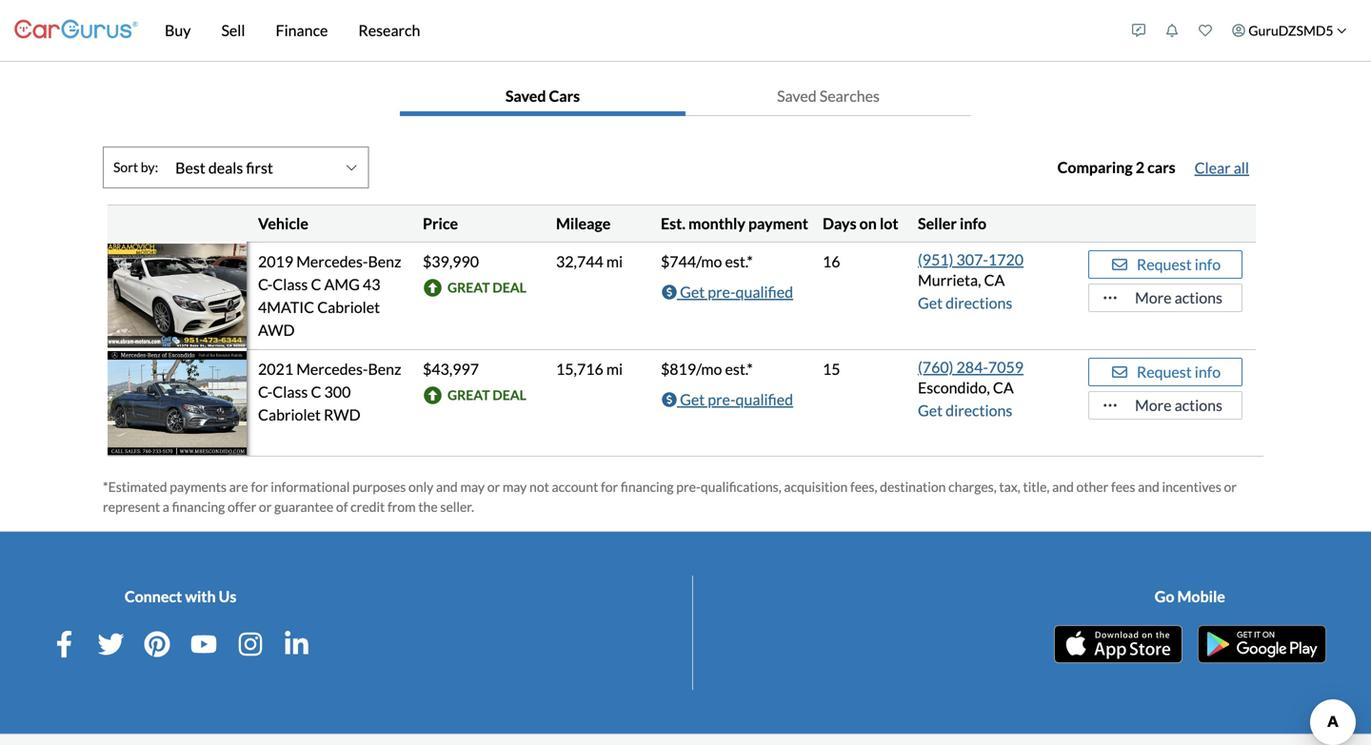 Task type: vqa. For each thing, say whether or not it's contained in the screenshot.
Cabriolet within the 2021 Mercedes-Benz C-Class C 300 Cabriolet RWD
yes



Task type: describe. For each thing, give the bounding box(es) containing it.
not
[[530, 479, 550, 495]]

are
[[229, 479, 248, 495]]

43
[[363, 275, 381, 294]]

pre- inside *estimated payments are for informational purposes only and may or may not account for financing pre-qualifications, acquisition fees, destination charges, tax, title, and other fees and incentives or represent a financing offer or guarantee of credit from the seller.
[[677, 479, 701, 495]]

clear all button
[[1176, 147, 1269, 189]]

$43,997
[[423, 360, 479, 379]]

on
[[860, 214, 877, 233]]

gurudzsmd5 button
[[1222, 4, 1357, 57]]

guarantee
[[274, 499, 334, 515]]

cars
[[1148, 158, 1176, 177]]

saved cars
[[506, 87, 580, 105]]

envelope image for 7059
[[1111, 365, 1130, 380]]

0 vertical spatial financing
[[621, 479, 674, 495]]

all
[[1234, 158, 1250, 177]]

charges,
[[949, 479, 997, 495]]

more for (951) 307-1720 murrieta, ca get directions
[[1136, 289, 1172, 307]]

get pre-qualified for $744/mo
[[680, 283, 794, 301]]

payment
[[749, 214, 809, 233]]

cabriolet inside 2021 mercedes-benz c-class c 300 cabriolet rwd
[[258, 406, 321, 424]]

gurudzsmd5
[[1249, 22, 1334, 39]]

envelope image for 1720
[[1111, 257, 1130, 272]]

mileage
[[556, 214, 611, 233]]

1 and from the left
[[436, 479, 458, 495]]

linkedin image
[[283, 632, 310, 658]]

0 vertical spatial info
[[960, 214, 987, 233]]

monthly
[[689, 214, 746, 233]]

cars
[[549, 87, 580, 105]]

open notifications image
[[1166, 24, 1179, 37]]

get pre-qualified button for $819/mo
[[661, 386, 795, 414]]

escondido,
[[918, 379, 991, 397]]

(951)
[[918, 251, 954, 269]]

only
[[409, 479, 434, 495]]

buy
[[165, 21, 191, 40]]

clear
[[1195, 158, 1231, 177]]

add a car review image
[[1132, 24, 1146, 37]]

research button
[[343, 0, 436, 61]]

title,
[[1024, 479, 1050, 495]]

instagram image
[[237, 632, 264, 658]]

destination
[[880, 479, 946, 495]]

pre- for $744/mo
[[708, 283, 736, 301]]

16
[[823, 252, 841, 271]]

great for $39,990
[[448, 280, 490, 296]]

directions for murrieta,
[[946, 294, 1013, 312]]

more for (760) 284-7059 escondido, ca get directions
[[1136, 396, 1172, 415]]

the
[[418, 499, 438, 515]]

ellipsis h image
[[1101, 398, 1120, 413]]

credit
[[351, 499, 385, 515]]

class for 2021
[[273, 383, 308, 402]]

15
[[823, 360, 841, 379]]

chevron down image
[[1337, 25, 1347, 35]]

awd
[[258, 321, 295, 340]]

7059
[[989, 358, 1024, 377]]

go mobile
[[1155, 588, 1226, 606]]

seller info
[[918, 214, 987, 233]]

with
[[185, 588, 216, 606]]

seller.
[[440, 499, 474, 515]]

request for 7059
[[1137, 363, 1192, 382]]

2021
[[258, 360, 294, 379]]

research
[[359, 21, 420, 40]]

great for $43,997
[[448, 387, 490, 404]]

amg
[[324, 275, 360, 294]]

gurudzsmd5 menu item
[[1222, 4, 1357, 57]]

(951) 307-1720 button
[[918, 251, 1024, 269]]

(951) 307-1720 murrieta, ca get directions
[[918, 251, 1024, 312]]

2019 mercedes-benz c-class c amg 43 4matic cabriolet awd
[[258, 252, 401, 340]]

c for amg
[[311, 275, 321, 294]]

murrieta,
[[918, 271, 982, 290]]

300
[[324, 383, 351, 402]]

1 may from the left
[[461, 479, 485, 495]]

get right usd circle icon
[[680, 391, 705, 409]]

saved cars image
[[1199, 24, 1212, 37]]

1 vertical spatial financing
[[172, 499, 225, 515]]

purposes
[[353, 479, 406, 495]]

download on the app store image
[[1054, 626, 1183, 664]]

est. monthly payment
[[661, 214, 809, 233]]

youtube image
[[191, 632, 217, 658]]

4matic
[[258, 298, 314, 317]]

est.
[[661, 214, 686, 233]]

$819/mo
[[661, 360, 722, 379]]

saved searches
[[777, 87, 880, 105]]

twitter image
[[98, 632, 124, 658]]

us
[[219, 588, 237, 606]]

searches
[[820, 87, 880, 105]]

(760) 284-7059 escondido, ca get directions
[[918, 358, 1024, 420]]

finance button
[[261, 0, 343, 61]]

request info for (760) 284-7059
[[1137, 363, 1221, 382]]

284-
[[957, 358, 989, 377]]

ca for escondido, ca
[[993, 379, 1014, 397]]

2019
[[258, 252, 294, 271]]

307-
[[957, 251, 989, 269]]

1 horizontal spatial or
[[487, 479, 500, 495]]

mercedes- for amg
[[296, 252, 368, 271]]

0 horizontal spatial or
[[259, 499, 272, 515]]

c- for 2019
[[258, 275, 273, 294]]

mi for 32,744 mi
[[607, 252, 623, 271]]

2
[[1136, 158, 1145, 177]]

saved for saved cars
[[506, 87, 546, 105]]

connect
[[125, 588, 182, 606]]

buy button
[[150, 0, 206, 61]]

gurudzsmd5 menu
[[1122, 4, 1357, 57]]

connect with us
[[125, 588, 237, 606]]

get pre-qualified for $819/mo
[[680, 391, 794, 409]]

get directions link for murrieta,
[[918, 294, 1013, 312]]

days
[[823, 214, 857, 233]]

32,744 mi
[[556, 252, 623, 271]]

1720
[[989, 251, 1024, 269]]

finance
[[276, 21, 328, 40]]

c- for 2021
[[258, 383, 273, 402]]

$39,990
[[423, 252, 479, 271]]

account
[[552, 479, 599, 495]]

go
[[1155, 588, 1175, 606]]

get directions link for escondido,
[[918, 402, 1013, 420]]

benz for 2021 mercedes-benz c-class c 300 cabriolet rwd
[[368, 360, 401, 379]]

2019 mercedes-benz c-class c amg 43 4matic cabriolet awd image
[[108, 244, 247, 348]]

offer
[[228, 499, 256, 515]]

usd circle image
[[662, 285, 677, 300]]

ca for murrieta, ca
[[985, 271, 1005, 290]]

by:
[[141, 159, 158, 175]]

get pre-qualified button for $744/mo
[[661, 278, 795, 307]]

benz for 2019 mercedes-benz c-class c amg 43 4matic cabriolet awd
[[368, 252, 401, 271]]

mobile
[[1178, 588, 1226, 606]]

qualified for $819/mo est.*
[[736, 391, 794, 409]]

menu bar containing buy
[[138, 0, 1122, 61]]



Task type: locate. For each thing, give the bounding box(es) containing it.
0 vertical spatial c
[[311, 275, 321, 294]]

2 get pre-qualified button from the top
[[661, 386, 795, 414]]

cabriolet down 2021
[[258, 406, 321, 424]]

saved left searches
[[777, 87, 817, 105]]

sell
[[221, 21, 245, 40]]

0 vertical spatial mi
[[607, 252, 623, 271]]

benz inside 2021 mercedes-benz c-class c 300 cabriolet rwd
[[368, 360, 401, 379]]

more actions right ellipsis h icon
[[1136, 289, 1223, 307]]

tax,
[[1000, 479, 1021, 495]]

from
[[388, 499, 416, 515]]

2019 mercedes-benz c-class c amg 43 4matic cabriolet awd link
[[258, 252, 401, 340]]

0 vertical spatial qualified
[[736, 283, 794, 301]]

1 horizontal spatial financing
[[621, 479, 674, 495]]

0 vertical spatial more
[[1136, 289, 1172, 307]]

more actions button
[[1089, 284, 1243, 312], [1089, 392, 1243, 420]]

2 request info from the top
[[1137, 363, 1221, 382]]

1 request from the top
[[1137, 255, 1192, 274]]

mercedes- up amg
[[296, 252, 368, 271]]

and right fees
[[1138, 479, 1160, 495]]

1 vertical spatial c-
[[258, 383, 273, 402]]

0 vertical spatial mercedes-
[[296, 252, 368, 271]]

directions down escondido, at the right of the page
[[946, 402, 1013, 420]]

15,716 mi
[[556, 360, 623, 379]]

rwd
[[324, 406, 361, 424]]

0 vertical spatial directions
[[946, 294, 1013, 312]]

1 more from the top
[[1136, 289, 1172, 307]]

cabriolet down amg
[[317, 298, 380, 317]]

1 vertical spatial more actions button
[[1089, 392, 1243, 420]]

1 vertical spatial pre-
[[708, 391, 736, 409]]

get inside (951) 307-1720 murrieta, ca get directions
[[918, 294, 943, 312]]

get directions link down escondido, at the right of the page
[[918, 402, 1013, 420]]

0 vertical spatial request info
[[1137, 255, 1221, 274]]

directions
[[946, 294, 1013, 312], [946, 402, 1013, 420]]

2 and from the left
[[1053, 479, 1074, 495]]

0 vertical spatial get directions link
[[918, 294, 1013, 312]]

1 vertical spatial more
[[1136, 396, 1172, 415]]

1 vertical spatial request info button
[[1089, 358, 1243, 387]]

1 get directions link from the top
[[918, 294, 1013, 312]]

1 horizontal spatial saved
[[777, 87, 817, 105]]

1 horizontal spatial may
[[503, 479, 527, 495]]

great down $43,997
[[448, 387, 490, 404]]

envelope image up ellipsis h icon
[[1111, 257, 1130, 272]]

1 vertical spatial get pre-qualified
[[680, 391, 794, 409]]

2 horizontal spatial or
[[1225, 479, 1237, 495]]

and up seller.
[[436, 479, 458, 495]]

get directions link down murrieta,
[[918, 294, 1013, 312]]

1 great deal from the top
[[448, 280, 527, 296]]

1 vertical spatial info
[[1195, 255, 1221, 274]]

0 vertical spatial cabriolet
[[317, 298, 380, 317]]

cargurus logo homepage link image
[[14, 3, 138, 58]]

for right 'account'
[[601, 479, 618, 495]]

2 more actions button from the top
[[1089, 392, 1243, 420]]

saved for saved searches
[[777, 87, 817, 105]]

get pre-qualified
[[680, 283, 794, 301], [680, 391, 794, 409]]

0 vertical spatial great deal
[[448, 280, 527, 296]]

1 envelope image from the top
[[1111, 257, 1130, 272]]

get pre-qualified button
[[661, 278, 795, 307], [661, 386, 795, 414]]

$744/mo est.*
[[661, 252, 753, 271]]

2 mi from the top
[[607, 360, 623, 379]]

2021 mercedes-benz c-class c 300 cabriolet rwd link
[[258, 360, 401, 424]]

saved inside saved searches link
[[777, 87, 817, 105]]

1 vertical spatial envelope image
[[1111, 365, 1130, 380]]

1 vertical spatial est.*
[[725, 360, 753, 379]]

of
[[336, 499, 348, 515]]

saved inside saved cars "link"
[[506, 87, 546, 105]]

1 c from the top
[[311, 275, 321, 294]]

0 vertical spatial envelope image
[[1111, 257, 1130, 272]]

ca
[[985, 271, 1005, 290], [993, 379, 1014, 397]]

1 mi from the top
[[607, 252, 623, 271]]

0 vertical spatial great
[[448, 280, 490, 296]]

1 horizontal spatial and
[[1053, 479, 1074, 495]]

get pre-qualified down the $819/mo est.*
[[680, 391, 794, 409]]

great
[[448, 280, 490, 296], [448, 387, 490, 404]]

0 vertical spatial pre-
[[708, 283, 736, 301]]

c inside 2021 mercedes-benz c-class c 300 cabriolet rwd
[[311, 383, 321, 402]]

qualified down the $819/mo est.*
[[736, 391, 794, 409]]

more actions button for (760) 284-7059 escondido, ca get directions
[[1089, 392, 1243, 420]]

envelope image up ellipsis h image
[[1111, 365, 1130, 380]]

sort
[[113, 159, 138, 175]]

other
[[1077, 479, 1109, 495]]

comparing
[[1058, 158, 1133, 177]]

1 vertical spatial class
[[273, 383, 308, 402]]

user icon image
[[1232, 24, 1246, 37]]

est.*
[[725, 252, 753, 271], [725, 360, 753, 379]]

1 more actions from the top
[[1136, 289, 1223, 307]]

c inside 2019 mercedes-benz c-class c amg 43 4matic cabriolet awd
[[311, 275, 321, 294]]

ca inside (760) 284-7059 escondido, ca get directions
[[993, 379, 1014, 397]]

1 qualified from the top
[[736, 283, 794, 301]]

info for 1720
[[1195, 255, 1221, 274]]

benz left $43,997
[[368, 360, 401, 379]]

sort by:
[[113, 159, 158, 175]]

1 get pre-qualified button from the top
[[661, 278, 795, 307]]

2021 mercedes-benz c-class c 300 cabriolet rwd
[[258, 360, 401, 424]]

get pre-qualified down $744/mo est.*
[[680, 283, 794, 301]]

2 request from the top
[[1137, 363, 1192, 382]]

directions for escondido,
[[946, 402, 1013, 420]]

more
[[1136, 289, 1172, 307], [1136, 396, 1172, 415]]

may
[[461, 479, 485, 495], [503, 479, 527, 495]]

actions right ellipsis h icon
[[1175, 289, 1223, 307]]

1 vertical spatial request
[[1137, 363, 1192, 382]]

2 request info button from the top
[[1089, 358, 1243, 387]]

2 may from the left
[[503, 479, 527, 495]]

directions inside (951) 307-1720 murrieta, ca get directions
[[946, 294, 1013, 312]]

request info button for (951) 307-1720
[[1089, 251, 1243, 279]]

deal for $39,990
[[493, 280, 527, 296]]

0 horizontal spatial financing
[[172, 499, 225, 515]]

2 directions from the top
[[946, 402, 1013, 420]]

est.* for $744/mo est.*
[[725, 252, 753, 271]]

0 horizontal spatial saved
[[506, 87, 546, 105]]

great deal for $43,997
[[448, 387, 527, 404]]

actions for (760) 284-7059 escondido, ca get directions
[[1175, 396, 1223, 415]]

acquisition
[[784, 479, 848, 495]]

class for 2019
[[273, 275, 308, 294]]

2 horizontal spatial and
[[1138, 479, 1160, 495]]

benz
[[368, 252, 401, 271], [368, 360, 401, 379]]

directions down murrieta,
[[946, 294, 1013, 312]]

1 actions from the top
[[1175, 289, 1223, 307]]

class up 4matic
[[273, 275, 308, 294]]

1 class from the top
[[273, 275, 308, 294]]

0 vertical spatial more actions
[[1136, 289, 1223, 307]]

c-
[[258, 275, 273, 294], [258, 383, 273, 402]]

pre- down the $819/mo est.*
[[708, 391, 736, 409]]

informational
[[271, 479, 350, 495]]

usd circle image
[[662, 392, 677, 408]]

facebook image
[[51, 632, 78, 658]]

more right ellipsis h icon
[[1136, 289, 1172, 307]]

for right are
[[251, 479, 268, 495]]

payments
[[170, 479, 227, 495]]

2 get directions link from the top
[[918, 402, 1013, 420]]

2 saved from the left
[[777, 87, 817, 105]]

pre- for $819/mo
[[708, 391, 736, 409]]

actions
[[1175, 289, 1223, 307], [1175, 396, 1223, 415]]

cabriolet inside 2019 mercedes-benz c-class c amg 43 4matic cabriolet awd
[[317, 298, 380, 317]]

0 horizontal spatial may
[[461, 479, 485, 495]]

great deal down $43,997
[[448, 387, 527, 404]]

1 vertical spatial mi
[[607, 360, 623, 379]]

or right offer
[[259, 499, 272, 515]]

0 horizontal spatial and
[[436, 479, 458, 495]]

get
[[680, 283, 705, 301], [918, 294, 943, 312], [680, 391, 705, 409], [918, 402, 943, 420]]

more right ellipsis h image
[[1136, 396, 1172, 415]]

great down $39,990
[[448, 280, 490, 296]]

lot
[[880, 214, 899, 233]]

c- down 2019
[[258, 275, 273, 294]]

seller
[[918, 214, 957, 233]]

great deal for $39,990
[[448, 280, 527, 296]]

great deal down $39,990
[[448, 280, 527, 296]]

2 class from the top
[[273, 383, 308, 402]]

2 great deal from the top
[[448, 387, 527, 404]]

0 vertical spatial class
[[273, 275, 308, 294]]

request
[[1137, 255, 1192, 274], [1137, 363, 1192, 382]]

pre- down usd circle icon
[[677, 479, 701, 495]]

2 c from the top
[[311, 383, 321, 402]]

benz up 43
[[368, 252, 401, 271]]

0 vertical spatial c-
[[258, 275, 273, 294]]

0 vertical spatial request
[[1137, 255, 1192, 274]]

2 get pre-qualified from the top
[[680, 391, 794, 409]]

request info
[[1137, 255, 1221, 274], [1137, 363, 1221, 382]]

1 vertical spatial cabriolet
[[258, 406, 321, 424]]

fees,
[[851, 479, 878, 495]]

1 vertical spatial actions
[[1175, 396, 1223, 415]]

info
[[960, 214, 987, 233], [1195, 255, 1221, 274], [1195, 363, 1221, 382]]

1 vertical spatial request info
[[1137, 363, 1221, 382]]

vehicle
[[258, 214, 309, 233]]

c left amg
[[311, 275, 321, 294]]

more actions button for (951) 307-1720 murrieta, ca get directions
[[1089, 284, 1243, 312]]

class inside 2021 mercedes-benz c-class c 300 cabriolet rwd
[[273, 383, 308, 402]]

mi
[[607, 252, 623, 271], [607, 360, 623, 379]]

2 mercedes- from the top
[[296, 360, 368, 379]]

deal for $43,997
[[493, 387, 527, 404]]

c left 300 at left
[[311, 383, 321, 402]]

sell button
[[206, 0, 261, 61]]

comparing 2 cars
[[1058, 158, 1176, 177]]

2 c- from the top
[[258, 383, 273, 402]]

or right incentives
[[1225, 479, 1237, 495]]

1 mercedes- from the top
[[296, 252, 368, 271]]

2 great from the top
[[448, 387, 490, 404]]

1 vertical spatial get pre-qualified button
[[661, 386, 795, 414]]

more actions
[[1136, 289, 1223, 307], [1136, 396, 1223, 415]]

mercedes- for 300
[[296, 360, 368, 379]]

directions inside (760) 284-7059 escondido, ca get directions
[[946, 402, 1013, 420]]

request info button
[[1089, 251, 1243, 279], [1089, 358, 1243, 387]]

1 saved from the left
[[506, 87, 546, 105]]

1 vertical spatial directions
[[946, 402, 1013, 420]]

qualified down $744/mo est.*
[[736, 283, 794, 301]]

1 deal from the top
[[493, 280, 527, 296]]

1 directions from the top
[[946, 294, 1013, 312]]

and
[[436, 479, 458, 495], [1053, 479, 1074, 495], [1138, 479, 1160, 495]]

request for 1720
[[1137, 255, 1192, 274]]

0 vertical spatial get pre-qualified button
[[661, 278, 795, 307]]

request info button up ellipsis h icon
[[1089, 251, 1243, 279]]

request info for (951) 307-1720
[[1137, 255, 1221, 274]]

2 actions from the top
[[1175, 396, 1223, 415]]

mi for 15,716 mi
[[607, 360, 623, 379]]

2 more actions from the top
[[1136, 396, 1223, 415]]

$744/mo
[[661, 252, 722, 271]]

info for 7059
[[1195, 363, 1221, 382]]

actions up incentives
[[1175, 396, 1223, 415]]

days on lot
[[823, 214, 899, 233]]

menu bar
[[138, 0, 1122, 61]]

2 est.* from the top
[[725, 360, 753, 379]]

get right usd circle image
[[680, 283, 705, 301]]

est.* down est. monthly payment
[[725, 252, 753, 271]]

get down murrieta,
[[918, 294, 943, 312]]

1 vertical spatial deal
[[493, 387, 527, 404]]

may up seller.
[[461, 479, 485, 495]]

mi right 15,716 on the left of the page
[[607, 360, 623, 379]]

0 vertical spatial deal
[[493, 280, 527, 296]]

0 horizontal spatial for
[[251, 479, 268, 495]]

0 vertical spatial more actions button
[[1089, 284, 1243, 312]]

1 great from the top
[[448, 280, 490, 296]]

class inside 2019 mercedes-benz c-class c amg 43 4matic cabriolet awd
[[273, 275, 308, 294]]

3 and from the left
[[1138, 479, 1160, 495]]

mercedes- inside 2019 mercedes-benz c-class c amg 43 4matic cabriolet awd
[[296, 252, 368, 271]]

1 vertical spatial benz
[[368, 360, 401, 379]]

ca down 7059
[[993, 379, 1014, 397]]

request info button for (760) 284-7059
[[1089, 358, 1243, 387]]

2 more from the top
[[1136, 396, 1172, 415]]

get pre-qualified button down $744/mo est.*
[[661, 278, 795, 307]]

may left not
[[503, 479, 527, 495]]

1 vertical spatial c
[[311, 383, 321, 402]]

saved left cars
[[506, 87, 546, 105]]

more actions right ellipsis h image
[[1136, 396, 1223, 415]]

or left not
[[487, 479, 500, 495]]

request info button up ellipsis h image
[[1089, 358, 1243, 387]]

2 qualified from the top
[[736, 391, 794, 409]]

get pre-qualified button down the $819/mo est.*
[[661, 386, 795, 414]]

c for 300
[[311, 383, 321, 402]]

2 deal from the top
[[493, 387, 527, 404]]

envelope image
[[1111, 257, 1130, 272], [1111, 365, 1130, 380]]

$819/mo est.*
[[661, 360, 753, 379]]

cargurus logo homepage link link
[[14, 3, 138, 58]]

0 vertical spatial est.*
[[725, 252, 753, 271]]

1 est.* from the top
[[725, 252, 753, 271]]

ca inside (951) 307-1720 murrieta, ca get directions
[[985, 271, 1005, 290]]

cabriolet
[[317, 298, 380, 317], [258, 406, 321, 424]]

or
[[487, 479, 500, 495], [1225, 479, 1237, 495], [259, 499, 272, 515]]

1 request info button from the top
[[1089, 251, 1243, 279]]

15,716
[[556, 360, 604, 379]]

ellipsis h image
[[1101, 291, 1120, 306]]

est.* right $819/mo
[[725, 360, 753, 379]]

32,744
[[556, 252, 604, 271]]

pinterest image
[[144, 632, 171, 658]]

benz inside 2019 mercedes-benz c-class c amg 43 4matic cabriolet awd
[[368, 252, 401, 271]]

1 vertical spatial ca
[[993, 379, 1014, 397]]

class down 2021
[[273, 383, 308, 402]]

get inside (760) 284-7059 escondido, ca get directions
[[918, 402, 943, 420]]

get it on google play image
[[1198, 626, 1327, 664]]

2 for from the left
[[601, 479, 618, 495]]

c- inside 2021 mercedes-benz c-class c 300 cabriolet rwd
[[258, 383, 273, 402]]

0 vertical spatial actions
[[1175, 289, 1223, 307]]

more actions for (951) 307-1720 murrieta, ca get directions
[[1136, 289, 1223, 307]]

clear all
[[1195, 158, 1250, 177]]

1 c- from the top
[[258, 275, 273, 294]]

0 vertical spatial get pre-qualified
[[680, 283, 794, 301]]

*estimated payments are for informational purposes only and may or may not account for financing pre-qualifications, acquisition fees, destination charges, tax, title, and other fees and incentives or represent a financing offer or guarantee of credit from the seller.
[[103, 479, 1237, 515]]

0 vertical spatial request info button
[[1089, 251, 1243, 279]]

mercedes- inside 2021 mercedes-benz c-class c 300 cabriolet rwd
[[296, 360, 368, 379]]

1 vertical spatial more actions
[[1136, 396, 1223, 415]]

and right title, on the right bottom
[[1053, 479, 1074, 495]]

1 more actions button from the top
[[1089, 284, 1243, 312]]

qualified
[[736, 283, 794, 301], [736, 391, 794, 409]]

pre-
[[708, 283, 736, 301], [708, 391, 736, 409], [677, 479, 701, 495]]

2 benz from the top
[[368, 360, 401, 379]]

qualified for $744/mo est.*
[[736, 283, 794, 301]]

1 request info from the top
[[1137, 255, 1221, 274]]

financing
[[621, 479, 674, 495], [172, 499, 225, 515]]

c- inside 2019 mercedes-benz c-class c amg 43 4matic cabriolet awd
[[258, 275, 273, 294]]

actions for (951) 307-1720 murrieta, ca get directions
[[1175, 289, 1223, 307]]

mercedes- up 300 at left
[[296, 360, 368, 379]]

2 vertical spatial pre-
[[677, 479, 701, 495]]

1 vertical spatial great
[[448, 387, 490, 404]]

1 vertical spatial get directions link
[[918, 402, 1013, 420]]

1 horizontal spatial for
[[601, 479, 618, 495]]

1 benz from the top
[[368, 252, 401, 271]]

1 vertical spatial great deal
[[448, 387, 527, 404]]

(760) 284-7059 button
[[918, 358, 1024, 377]]

c- down 2021
[[258, 383, 273, 402]]

1 vertical spatial qualified
[[736, 391, 794, 409]]

mi right 32,744
[[607, 252, 623, 271]]

1 vertical spatial mercedes-
[[296, 360, 368, 379]]

get directions link
[[918, 294, 1013, 312], [918, 402, 1013, 420]]

1 for from the left
[[251, 479, 268, 495]]

saved cars link
[[400, 77, 686, 115]]

ca down 1720
[[985, 271, 1005, 290]]

saved searches link
[[686, 77, 972, 115]]

price
[[423, 214, 458, 233]]

1 get pre-qualified from the top
[[680, 283, 794, 301]]

2 envelope image from the top
[[1111, 365, 1130, 380]]

2021 mercedes-benz c-class c 300 cabriolet rwd image
[[108, 352, 247, 456]]

qualifications,
[[701, 479, 782, 495]]

2 vertical spatial info
[[1195, 363, 1221, 382]]

est.* for $819/mo est.*
[[725, 360, 753, 379]]

more actions for (760) 284-7059 escondido, ca get directions
[[1136, 396, 1223, 415]]

class
[[273, 275, 308, 294], [273, 383, 308, 402]]

(760)
[[918, 358, 954, 377]]

0 vertical spatial benz
[[368, 252, 401, 271]]

financing right 'account'
[[621, 479, 674, 495]]

0 vertical spatial ca
[[985, 271, 1005, 290]]

financing down payments
[[172, 499, 225, 515]]

get down escondido, at the right of the page
[[918, 402, 943, 420]]

pre- down $744/mo est.*
[[708, 283, 736, 301]]



